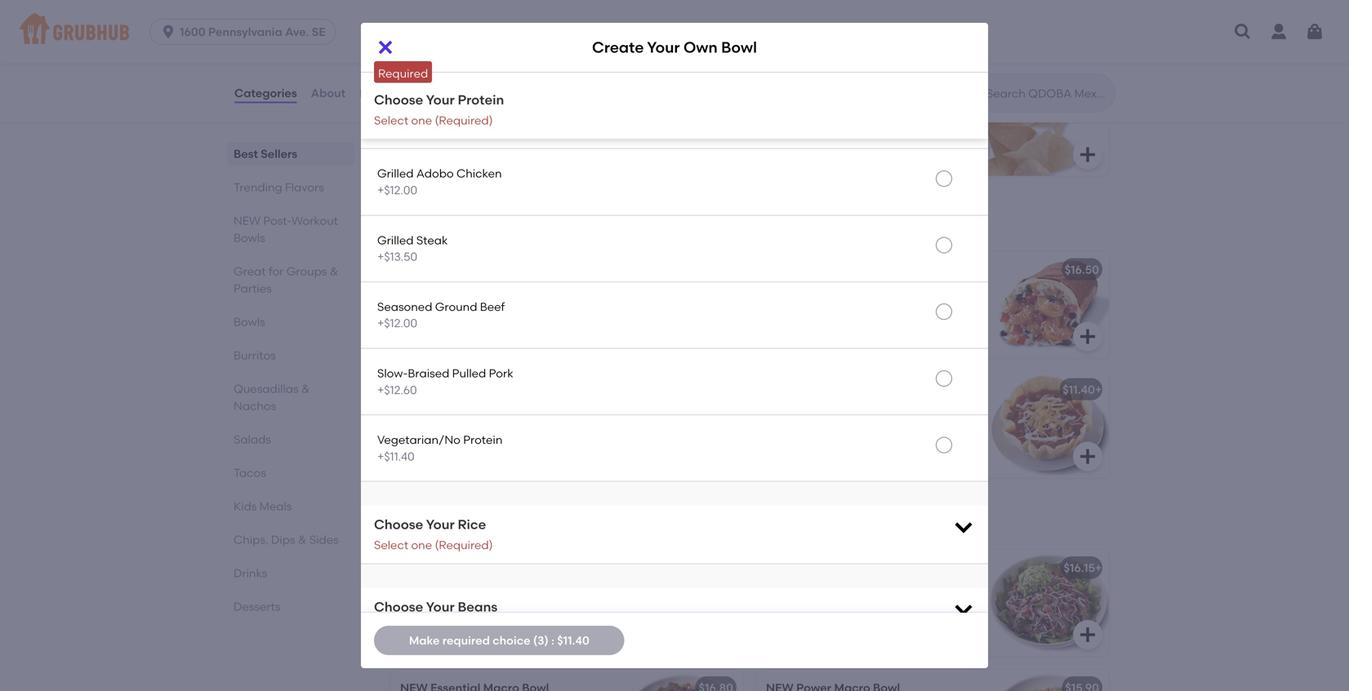 Task type: locate. For each thing, give the bounding box(es) containing it.
1600 pennsylvania ave. se button
[[150, 19, 343, 45]]

svg image
[[1306, 22, 1325, 42], [376, 38, 395, 57], [786, 145, 805, 164], [1078, 145, 1098, 164], [1078, 447, 1098, 467], [953, 516, 975, 539], [953, 598, 975, 621], [1078, 626, 1098, 646]]

+$12.60 down slow-
[[377, 383, 417, 397]]

1 horizontal spatial workout
[[479, 512, 552, 533]]

quesadilla
[[470, 383, 530, 397]]

$11.40 up adobo
[[403, 142, 435, 155]]

create for create your own bowl $11.40 +
[[403, 122, 442, 136]]

grilled up +$13.50
[[377, 233, 414, 247]]

1 horizontal spatial flavors
[[467, 213, 530, 234]]

bowl right original
[[721, 38, 757, 56]]

svg image inside "main navigation" navigation
[[1306, 22, 1325, 42]]

$16.10
[[698, 562, 730, 576]]

1 vertical spatial workout
[[479, 512, 552, 533]]

1 vertical spatial –
[[449, 100, 455, 114]]

1 horizontal spatial cholula®
[[619, 33, 669, 47]]

0 vertical spatial protein
[[458, 92, 504, 108]]

choose for choose your rice
[[374, 517, 423, 533]]

0 vertical spatial trending
[[234, 181, 282, 194]]

1 one from the top
[[411, 114, 432, 127]]

0 horizontal spatial create
[[403, 122, 442, 136]]

your for create your own bowl $11.40 +
[[444, 122, 469, 136]]

made
[[558, 33, 591, 47]]

0 horizontal spatial post-
[[263, 214, 292, 228]]

dips
[[271, 533, 295, 547]]

one for protein
[[411, 114, 432, 127]]

2 (required) from the top
[[435, 539, 493, 553]]

one inside choose your rice select one (required)
[[411, 539, 432, 553]]

1 vertical spatial trending flavors
[[387, 213, 530, 234]]

choose up make
[[374, 600, 423, 616]]

1 horizontal spatial create
[[592, 38, 644, 56]]

2 select from the top
[[374, 539, 409, 553]]

pork
[[489, 367, 514, 381]]

0 horizontal spatial own
[[472, 122, 498, 136]]

brisket
[[377, 100, 414, 114]]

flavors right steak
[[467, 213, 530, 234]]

post- up for
[[263, 214, 292, 228]]

1 horizontal spatial –
[[548, 33, 555, 47]]

1 vertical spatial post-
[[434, 512, 479, 533]]

1 vertical spatial select
[[374, 539, 409, 553]]

your inside choose your rice select one (required)
[[426, 517, 455, 533]]

trending down best sellers
[[234, 181, 282, 194]]

2 horizontal spatial $11.40
[[1063, 383, 1096, 397]]

parties
[[234, 282, 272, 296]]

0 vertical spatial +$12.60
[[377, 50, 417, 64]]

quesadillas & nachos
[[234, 382, 310, 413]]

select inside choose your protein select one (required)
[[374, 114, 409, 127]]

it's back! create your own loaded tortilla soup image
[[987, 372, 1109, 478]]

0 horizontal spatial cholula®
[[377, 33, 427, 47]]

reviews
[[360, 86, 405, 100]]

(required) for protein
[[435, 114, 493, 127]]

adobo
[[417, 167, 454, 181]]

1 choose from the top
[[374, 92, 423, 108]]

hot left sauce
[[718, 33, 738, 47]]

braised
[[408, 367, 450, 381]]

honey
[[814, 33, 848, 47]]

new post-workout bowls
[[234, 214, 338, 245], [387, 512, 607, 533]]

grilled
[[377, 167, 414, 181], [377, 233, 414, 247]]

$16.15
[[1064, 562, 1096, 576]]

sides
[[309, 533, 339, 547]]

0 vertical spatial flavors
[[285, 181, 324, 194]]

flavors down sellers
[[285, 181, 324, 194]]

0 vertical spatial (required)
[[435, 114, 493, 127]]

& right quesadillas
[[301, 382, 310, 396]]

create for create your own bowl
[[592, 38, 644, 56]]

2 vertical spatial protein
[[473, 562, 514, 576]]

0 vertical spatial post-
[[263, 214, 292, 228]]

protein for your
[[458, 92, 504, 108]]

2 cholula® from the left
[[619, 33, 669, 47]]

own inside create your own bowl $11.40 +
[[472, 122, 498, 136]]

workout up groups
[[292, 214, 338, 228]]

& right groups
[[330, 265, 338, 279]]

+$12.00 for grilled
[[377, 183, 418, 197]]

back!
[[789, 383, 825, 397]]

+$12.00
[[377, 183, 418, 197], [377, 317, 418, 331]]

1 vertical spatial +$12.60
[[377, 383, 417, 397]]

–
[[548, 33, 555, 47], [449, 100, 455, 114]]

hot left sweet at the top
[[430, 33, 450, 47]]

2 grilled from the top
[[377, 233, 414, 247]]

0 vertical spatial workout
[[292, 214, 338, 228]]

choose
[[374, 92, 423, 108], [374, 517, 423, 533], [374, 600, 423, 616]]

Search QDOBA Mexican Eats search field
[[985, 86, 1110, 101]]

2 horizontal spatial own
[[897, 383, 923, 397]]

grilled inside grilled adobo chicken +$12.00
[[377, 167, 414, 181]]

one for rice
[[411, 539, 432, 553]]

0 vertical spatial bowls
[[234, 231, 265, 245]]

1 cholula® from the left
[[377, 33, 427, 47]]

bowl up (3) at bottom left
[[517, 562, 544, 576]]

1 vertical spatial bowls
[[234, 315, 265, 329]]

protein
[[458, 92, 504, 108], [463, 433, 503, 447], [473, 562, 514, 576]]

grilled for grilled steak +$13.50
[[377, 233, 414, 247]]

1 horizontal spatial svg image
[[1078, 327, 1098, 347]]

+$12.00 down adobo
[[377, 183, 418, 197]]

create your own bowl $11.40 +
[[403, 122, 528, 155]]

+$12.60
[[377, 50, 417, 64], [377, 383, 417, 397]]

bowl for create your own bowl
[[721, 38, 757, 56]]

tortilla
[[972, 383, 1010, 397]]

$11.40 right :
[[557, 634, 590, 648]]

bowl for create your own bowl $11.40 +
[[501, 122, 528, 136]]

& inside quesadillas & nachos
[[301, 382, 310, 396]]

trending up +$13.50
[[387, 213, 463, 234]]

1 vertical spatial own
[[472, 122, 498, 136]]

+$12.00 inside grilled adobo chicken +$12.00
[[377, 183, 418, 197]]

0 vertical spatial one
[[411, 114, 432, 127]]

in
[[659, 100, 669, 114]]

bowl inside create your own bowl $11.40 +
[[501, 122, 528, 136]]

quesabirria
[[400, 383, 467, 397]]

1 horizontal spatial hot
[[718, 33, 738, 47]]

1 vertical spatial create
[[403, 122, 442, 136]]

ave.
[[285, 25, 309, 39]]

1 vertical spatial choose
[[374, 517, 423, 533]]

choose down +$11.40
[[374, 517, 423, 533]]

bowl down tender
[[501, 122, 528, 136]]

create right back!
[[828, 383, 867, 397]]

0 vertical spatial –
[[548, 33, 555, 47]]

deal
[[913, 12, 939, 26]]

(required) inside choose your protein select one (required)
[[435, 114, 493, 127]]

categories button
[[234, 64, 298, 123]]

1 vertical spatial grilled
[[377, 233, 414, 247]]

your down birria
[[444, 122, 469, 136]]

your inside create your own bowl $11.40 +
[[444, 122, 469, 136]]

own left sauce
[[684, 38, 718, 56]]

0 horizontal spatial $11.40
[[403, 142, 435, 155]]

choose inside choose your rice select one (required)
[[374, 517, 423, 533]]

one
[[411, 114, 432, 127], [411, 539, 432, 553]]

0 horizontal spatial svg image
[[160, 24, 177, 40]]

your right brisket
[[426, 92, 455, 108]]

1 +$12.60 from the top
[[377, 50, 417, 64]]

grilled left adobo
[[377, 167, 414, 181]]

– left made
[[548, 33, 555, 47]]

meals
[[260, 500, 292, 514]]

2 horizontal spatial svg image
[[1234, 22, 1253, 42]]

new post-workout bowls up new double protein bowl
[[387, 512, 607, 533]]

best
[[234, 147, 258, 161]]

categories
[[234, 86, 297, 100]]

&
[[452, 33, 461, 47], [779, 33, 787, 47], [706, 100, 715, 114], [330, 265, 338, 279], [301, 382, 310, 396], [298, 533, 307, 547]]

workout
[[292, 214, 338, 228], [479, 512, 552, 533]]

cholula® up required
[[377, 33, 427, 47]]

0 vertical spatial $11.40
[[403, 142, 435, 155]]

create down birria
[[403, 122, 442, 136]]

grilled for grilled adobo chicken +$12.00
[[377, 167, 414, 181]]

your right with at the left of page
[[647, 38, 680, 56]]

(required) up adobo
[[435, 114, 493, 127]]

new post-workout bowls up for
[[234, 214, 338, 245]]

0 horizontal spatial hot
[[430, 33, 450, 47]]

1 vertical spatial flavors
[[467, 213, 530, 234]]

– inside brisket birria – shredded, tender beef, slow-cooked in chiles & garlic +$14.10
[[449, 100, 455, 114]]

1 (required) from the top
[[435, 114, 493, 127]]

(required) inside choose your rice select one (required)
[[435, 539, 493, 553]]

create inside create your own bowl $11.40 +
[[403, 122, 442, 136]]

2 one from the top
[[411, 539, 432, 553]]

trending flavors down grilled adobo chicken +$12.00
[[387, 213, 530, 234]]

2 vertical spatial own
[[897, 383, 923, 397]]

new
[[234, 214, 261, 228], [387, 512, 430, 533], [400, 562, 428, 576], [766, 562, 794, 576]]

your
[[647, 38, 680, 56], [426, 92, 455, 108], [444, 122, 469, 136], [870, 383, 895, 397], [426, 517, 455, 533], [426, 600, 455, 616]]

original
[[671, 33, 716, 47]]

+$12.00 down the seasoned
[[377, 317, 418, 331]]

soup
[[1013, 383, 1041, 397]]

& left real
[[779, 33, 787, 47]]

1 select from the top
[[374, 114, 409, 127]]

1 vertical spatial protein
[[463, 433, 503, 447]]

0 vertical spatial chicken
[[500, 33, 546, 47]]

0 horizontal spatial trending flavors
[[234, 181, 324, 194]]

(required) down "rice"
[[435, 539, 493, 553]]

protein down quesadilla
[[463, 433, 503, 447]]

salads
[[234, 433, 271, 447]]

select
[[374, 114, 409, 127], [374, 539, 409, 553]]

own
[[684, 38, 718, 56], [472, 122, 498, 136], [897, 383, 923, 397]]

0 vertical spatial +$12.00
[[377, 183, 418, 197]]

new left the keto
[[766, 562, 794, 576]]

chiles
[[672, 100, 703, 114]]

trending flavors
[[234, 181, 324, 194], [387, 213, 530, 234]]

protein up create your own bowl $11.40 +
[[458, 92, 504, 108]]

chicken inside "cholula® hot & sweet chicken – made with cholula® original hot sauce & real honey +$12.60"
[[500, 33, 546, 47]]

workout up new double protein bowl
[[479, 512, 552, 533]]

quesabirria quesadilla image
[[621, 372, 743, 478]]

2 +$12.00 from the top
[[377, 317, 418, 331]]

trending flavors down sellers
[[234, 181, 324, 194]]

2 +$12.60 from the top
[[377, 383, 417, 397]]

choose up +$14.10
[[374, 92, 423, 108]]

$11.40 right "soup"
[[1063, 383, 1096, 397]]

1 vertical spatial $11.40
[[1063, 383, 1096, 397]]

– right birria
[[449, 100, 455, 114]]

burritos
[[234, 349, 276, 363]]

citrus lime shrimp burrito image
[[987, 252, 1109, 358]]

chicken right sweet at the top
[[500, 33, 546, 47]]

1 grilled from the top
[[377, 167, 414, 181]]

1 horizontal spatial trending flavors
[[387, 213, 530, 234]]

1 horizontal spatial new post-workout bowls
[[387, 512, 607, 533]]

2 vertical spatial $11.40
[[557, 634, 590, 648]]

svg image
[[1234, 22, 1253, 42], [160, 24, 177, 40], [1078, 327, 1098, 347]]

cholula® right with at the left of page
[[619, 33, 669, 47]]

1 vertical spatial (required)
[[435, 539, 493, 553]]

+$12.00 inside 'seasoned ground beef +$12.00'
[[377, 317, 418, 331]]

2 horizontal spatial create
[[828, 383, 867, 397]]

required
[[443, 634, 490, 648]]

1 vertical spatial chicken
[[457, 167, 502, 181]]

own left loaded
[[897, 383, 923, 397]]

choose inside choose your protein select one (required)
[[374, 92, 423, 108]]

+$12.60 up required
[[377, 50, 417, 64]]

bowl
[[721, 38, 757, 56], [501, 122, 528, 136], [517, 562, 544, 576], [825, 562, 852, 576]]

1 vertical spatial trending
[[387, 213, 463, 234]]

0 vertical spatial choose
[[374, 92, 423, 108]]

protein for double
[[473, 562, 514, 576]]

your up make
[[426, 600, 455, 616]]

+$12.00 for seasoned
[[377, 317, 418, 331]]

chicken down create your own bowl $11.40 +
[[457, 167, 502, 181]]

1 vertical spatial new post-workout bowls
[[387, 512, 607, 533]]

0 vertical spatial trending flavors
[[234, 181, 324, 194]]

one inside choose your protein select one (required)
[[411, 114, 432, 127]]

& inside "great for groups & parties"
[[330, 265, 338, 279]]

cholula®
[[377, 33, 427, 47], [619, 33, 669, 47]]

1 horizontal spatial trending
[[387, 213, 463, 234]]

post- up double
[[434, 512, 479, 533]]

select down the 'reviews'
[[374, 114, 409, 127]]

2 choose from the top
[[374, 517, 423, 533]]

0 horizontal spatial –
[[449, 100, 455, 114]]

sauce
[[741, 33, 776, 47]]

new up the great
[[234, 214, 261, 228]]

make
[[409, 634, 440, 648]]

steak
[[417, 233, 448, 247]]

your left "rice"
[[426, 517, 455, 533]]

burrito meal deal button
[[830, 0, 1109, 66]]

select for choose your protein
[[374, 114, 409, 127]]

0 vertical spatial grilled
[[377, 167, 414, 181]]

your inside choose your protein select one (required)
[[426, 92, 455, 108]]

select right sides
[[374, 539, 409, 553]]

choose your rice select one (required)
[[374, 517, 493, 553]]

0 vertical spatial select
[[374, 114, 409, 127]]

protein inside choose your protein select one (required)
[[458, 92, 504, 108]]

0 horizontal spatial new post-workout bowls
[[234, 214, 338, 245]]

2 vertical spatial create
[[828, 383, 867, 397]]

1 vertical spatial one
[[411, 539, 432, 553]]

2 vertical spatial choose
[[374, 600, 423, 616]]

sellers
[[261, 147, 297, 161]]

& left garlic
[[706, 100, 715, 114]]

grilled inside grilled steak +$13.50
[[377, 233, 414, 247]]

1 horizontal spatial own
[[684, 38, 718, 56]]

0 vertical spatial own
[[684, 38, 718, 56]]

grilled steak +$13.50
[[377, 233, 448, 264]]

own down shredded,
[[472, 122, 498, 136]]

1 +$12.00 from the top
[[377, 183, 418, 197]]

0 vertical spatial create
[[592, 38, 644, 56]]

1 vertical spatial +$12.00
[[377, 317, 418, 331]]

create right made
[[592, 38, 644, 56]]

select inside choose your rice select one (required)
[[374, 539, 409, 553]]

svg image inside 1600 pennsylvania ave. se button
[[160, 24, 177, 40]]

protein up beans
[[473, 562, 514, 576]]



Task type: describe. For each thing, give the bounding box(es) containing it.
& inside brisket birria – shredded, tender beef, slow-cooked in chiles & garlic +$14.10
[[706, 100, 715, 114]]

cholula® hot & sweet chicken – made with cholula® original hot sauce & real honey +$12.60
[[377, 33, 848, 64]]

new left double
[[400, 562, 428, 576]]

bowl for new double protein bowl
[[517, 562, 544, 576]]

$16.10 +
[[698, 562, 736, 576]]

$6.90
[[842, 142, 871, 155]]

slow-
[[586, 100, 615, 114]]

double
[[431, 562, 471, 576]]

new double protein bowl image
[[621, 551, 743, 657]]

burrito
[[842, 12, 880, 26]]

seasoned
[[377, 300, 433, 314]]

1 horizontal spatial post-
[[434, 512, 479, 533]]

burrito meal deal
[[842, 12, 939, 26]]

2 hot from the left
[[718, 33, 738, 47]]

grilled adobo chicken +$12.00
[[377, 167, 502, 197]]

$11.40 inside create your own bowl $11.40 +
[[403, 142, 435, 155]]

meal
[[883, 12, 910, 26]]

reviews button
[[359, 64, 406, 123]]

for
[[269, 265, 284, 279]]

it's back! create your own loaded tortilla soup
[[766, 383, 1041, 397]]

$6.90 button
[[830, 79, 1109, 176]]

your for create your own bowl
[[647, 38, 680, 56]]

choose your beans
[[374, 600, 498, 616]]

own for create your own bowl $11.40 +
[[472, 122, 498, 136]]

desserts
[[234, 600, 281, 614]]

your for choose your protein select one (required)
[[426, 92, 455, 108]]

+$11.40
[[377, 450, 415, 464]]

your for choose your beans
[[426, 600, 455, 616]]

chips, dips & sides
[[234, 533, 339, 547]]

new inside new post-workout bowls
[[234, 214, 261, 228]]

3 choose from the top
[[374, 600, 423, 616]]

new keto bowl
[[766, 562, 852, 576]]

new power macro bowl image
[[987, 671, 1109, 692]]

+$12.60 inside slow-braised pulled pork +$12.60
[[377, 383, 417, 397]]

new double protein bowl
[[400, 562, 544, 576]]

garlic
[[717, 100, 749, 114]]

& right dips
[[298, 533, 307, 547]]

choose for choose your protein
[[374, 92, 423, 108]]

2 vertical spatial bowls
[[556, 512, 607, 533]]

1 hot from the left
[[430, 33, 450, 47]]

great
[[234, 265, 266, 279]]

1600
[[180, 25, 206, 39]]

shredded,
[[458, 100, 514, 114]]

your left loaded
[[870, 383, 895, 397]]

tender
[[516, 100, 553, 114]]

ground
[[435, 300, 477, 314]]

$16.50 button
[[757, 252, 1109, 358]]

make required choice (3) : $11.40
[[409, 634, 590, 648]]

vegetarian/no
[[377, 433, 461, 447]]

kids meals
[[234, 500, 292, 514]]

0 horizontal spatial flavors
[[285, 181, 324, 194]]

cooked
[[615, 100, 656, 114]]

+ for new double protein bowl
[[730, 562, 736, 576]]

birria
[[417, 100, 446, 114]]

seasoned ground beef +$12.00
[[377, 300, 505, 331]]

0 vertical spatial new post-workout bowls
[[234, 214, 338, 245]]

about
[[311, 86, 346, 100]]

required
[[378, 67, 428, 80]]

surf & turf bowl image
[[621, 252, 743, 358]]

chips,
[[234, 533, 268, 547]]

tacos
[[234, 466, 266, 480]]

protein inside vegetarian/no protein +$11.40
[[463, 433, 503, 447]]

great for groups & parties
[[234, 265, 338, 296]]

kids
[[234, 500, 257, 514]]

+$14.10
[[377, 117, 414, 131]]

bowls inside new post-workout bowls
[[234, 231, 265, 245]]

about button
[[310, 64, 346, 123]]

(3)
[[533, 634, 549, 648]]

new keto bowl image
[[987, 551, 1109, 657]]

+ inside create your own bowl $11.40 +
[[435, 142, 442, 155]]

beef
[[480, 300, 505, 314]]

+$13.50
[[377, 250, 418, 264]]

new essential macro bowl image
[[621, 671, 743, 692]]

select for choose your rice
[[374, 539, 409, 553]]

0 horizontal spatial workout
[[292, 214, 338, 228]]

quesabirria quesadilla button
[[391, 372, 743, 478]]

se
[[312, 25, 326, 39]]

loaded
[[926, 383, 969, 397]]

– inside "cholula® hot & sweet chicken – made with cholula® original hot sauce & real honey +$12.60"
[[548, 33, 555, 47]]

own for create your own bowl
[[684, 38, 718, 56]]

vegetarian/no protein +$11.40
[[377, 433, 503, 464]]

new left "rice"
[[387, 512, 430, 533]]

+$12.60 inside "cholula® hot & sweet chicken – made with cholula® original hot sauce & real honey +$12.60"
[[377, 50, 417, 64]]

1 horizontal spatial $11.40
[[557, 634, 590, 648]]

quesabirria quesadilla
[[400, 383, 530, 397]]

sweet
[[464, 33, 498, 47]]

+ for it's back! create your own loaded tortilla soup
[[1096, 383, 1102, 397]]

& left sweet at the top
[[452, 33, 461, 47]]

brisket birria – shredded, tender beef, slow-cooked in chiles & garlic +$14.10
[[377, 100, 749, 131]]

1600 pennsylvania ave. se
[[180, 25, 326, 39]]

choose your protein select one (required)
[[374, 92, 504, 127]]

quesadillas
[[234, 382, 299, 396]]

keto
[[797, 562, 822, 576]]

beef,
[[556, 100, 583, 114]]

slow-
[[377, 367, 408, 381]]

bowl right the keto
[[825, 562, 852, 576]]

nachos
[[234, 399, 276, 413]]

create your own bowl
[[592, 38, 757, 56]]

your for choose your rice select one (required)
[[426, 517, 455, 533]]

choice
[[493, 634, 531, 648]]

0 horizontal spatial trending
[[234, 181, 282, 194]]

+ for new keto bowl
[[1096, 562, 1102, 576]]

drinks
[[234, 567, 267, 581]]

:
[[552, 634, 555, 648]]

best sellers
[[234, 147, 297, 161]]

pennsylvania
[[208, 25, 282, 39]]

pulled
[[452, 367, 486, 381]]

$11.40 +
[[1063, 383, 1102, 397]]

chicken inside grilled adobo chicken +$12.00
[[457, 167, 502, 181]]

main navigation navigation
[[0, 0, 1350, 64]]

slow-braised pulled pork +$12.60
[[377, 367, 514, 397]]

with
[[593, 33, 617, 47]]

(required) for rice
[[435, 539, 493, 553]]

beans
[[458, 600, 498, 616]]



Task type: vqa. For each thing, say whether or not it's contained in the screenshot.


